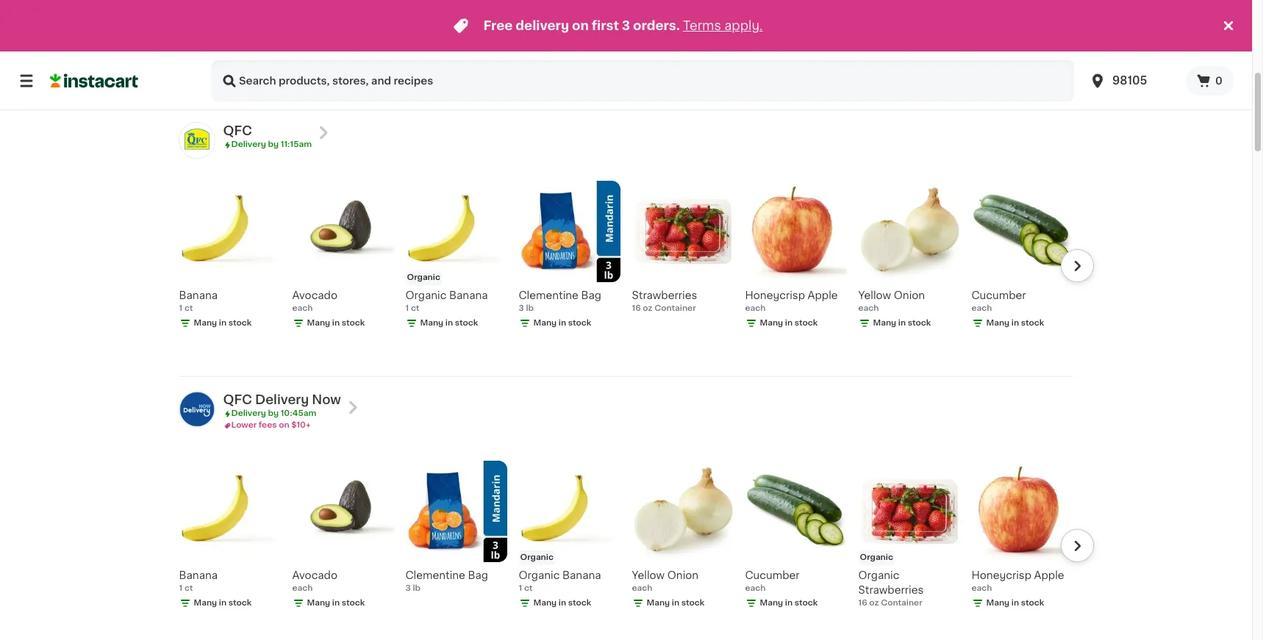 Task type: locate. For each thing, give the bounding box(es) containing it.
1 vertical spatial item carousel region
[[159, 175, 1094, 371]]

banana
[[179, 291, 218, 301], [449, 291, 488, 301], [179, 571, 218, 581], [563, 571, 601, 581]]

0 vertical spatial apple
[[808, 291, 838, 301]]

honeycrisp
[[746, 291, 806, 301], [972, 571, 1032, 581]]

2 banana 1 ct from the top
[[179, 571, 218, 593]]

mandarins
[[519, 11, 573, 21]]

16 inside organic strawberries 16 oz
[[632, 26, 641, 35]]

organic
[[632, 0, 673, 8], [407, 274, 441, 282], [406, 291, 447, 301], [520, 554, 554, 562], [860, 554, 894, 562], [519, 571, 560, 581], [859, 571, 900, 581]]

see down bag
[[523, 60, 543, 71]]

1 ct inside product group
[[292, 40, 306, 48]]

1 vertical spatial cucumber each
[[746, 571, 800, 593]]

2 vertical spatial 16
[[859, 600, 868, 608]]

0 vertical spatial eligible
[[546, 60, 584, 71]]

apple
[[808, 291, 838, 301], [1035, 571, 1065, 581]]

see eligible items button
[[519, 53, 620, 78], [292, 68, 394, 93]]

1 by from the top
[[268, 141, 279, 149]]

0 vertical spatial by
[[268, 141, 279, 149]]

item carousel region for qfc
[[159, 175, 1094, 371]]

1
[[746, 12, 749, 20], [292, 40, 296, 48], [179, 305, 183, 313], [406, 305, 409, 313], [179, 585, 183, 593], [519, 585, 522, 593]]

1 vertical spatial on
[[279, 422, 290, 430]]

lb for clementine bag
[[526, 305, 534, 313]]

avocado each for qfc
[[292, 291, 338, 313]]

1 vertical spatial 1 ct
[[292, 40, 306, 48]]

1 qfc from the top
[[223, 125, 252, 137]]

1 horizontal spatial product group
[[519, 0, 620, 78]]

1 horizontal spatial see
[[523, 60, 543, 71]]

0 horizontal spatial eligible
[[319, 75, 358, 85]]

mandarins bag 3 lb bag
[[519, 11, 596, 33]]

0 horizontal spatial cucumber
[[746, 571, 800, 581]]

1 horizontal spatial onion
[[894, 291, 926, 301]]

1 horizontal spatial eligible
[[546, 60, 584, 71]]

delivery for 10:45am
[[231, 410, 266, 418]]

oz inside organic strawberries 16 oz
[[643, 26, 653, 35]]

0 vertical spatial 16
[[632, 26, 641, 35]]

1 ct
[[746, 12, 760, 20], [292, 40, 306, 48]]

0 horizontal spatial honeycrisp apple each
[[746, 291, 838, 313]]

1 vertical spatial organic banana 1 ct
[[519, 571, 601, 593]]

ct
[[751, 12, 760, 20], [298, 40, 306, 48], [185, 305, 193, 313], [411, 305, 420, 313], [185, 585, 193, 593], [524, 585, 533, 593]]

1 vertical spatial see eligible items
[[296, 75, 390, 85]]

1 inside product group
[[292, 40, 296, 48]]

free delivery on first 3 orders. terms apply.
[[484, 20, 763, 32]]

delivery
[[231, 141, 266, 149], [255, 395, 309, 406], [231, 410, 266, 418]]

product group containing mandarins bag
[[519, 0, 620, 78]]

0 vertical spatial avocado each
[[292, 291, 338, 313]]

terms
[[683, 20, 722, 32]]

bag
[[536, 25, 552, 33]]

qfc for qfc delivery now
[[223, 395, 252, 406]]

container inside strawberries 16 oz container
[[655, 305, 696, 313]]

lb for mandarins bag
[[526, 25, 534, 33]]

oz
[[643, 26, 653, 35], [643, 305, 653, 313], [870, 600, 879, 608]]

2 avocado each from the top
[[292, 571, 338, 593]]

terms apply. link
[[683, 20, 763, 32]]

organic strawberries 16 oz container
[[859, 571, 924, 608]]

0 vertical spatial banana 1 ct
[[179, 291, 218, 313]]

0
[[1216, 76, 1223, 86]]

on down delivery by 10:45am
[[279, 422, 290, 430]]

on for fees
[[279, 422, 290, 430]]

lb inside mandarins bag 3 lb bag
[[526, 25, 534, 33]]

2 vertical spatial delivery
[[231, 410, 266, 418]]

0 vertical spatial cucumber each
[[972, 291, 1027, 313]]

by up the lower fees on $10+
[[268, 410, 279, 418]]

1 avocado each from the top
[[292, 291, 338, 313]]

delivery
[[516, 20, 569, 32]]

each
[[292, 305, 313, 313], [746, 305, 766, 313], [859, 305, 879, 313], [972, 305, 993, 313], [292, 585, 313, 593], [632, 585, 653, 593], [746, 585, 766, 593], [972, 585, 993, 593]]

1 product group from the left
[[292, 0, 394, 93]]

many
[[420, 26, 444, 35], [760, 26, 784, 35], [534, 40, 557, 48], [647, 41, 670, 49], [987, 41, 1010, 49], [307, 54, 330, 63], [194, 320, 217, 328], [307, 320, 330, 328], [420, 320, 444, 328], [534, 320, 557, 328], [760, 320, 784, 328], [874, 320, 897, 328], [987, 320, 1010, 328], [194, 600, 217, 608], [307, 600, 330, 608], [534, 600, 557, 608], [647, 600, 670, 608], [760, 600, 784, 608], [987, 600, 1010, 608]]

0 vertical spatial on
[[572, 20, 589, 32]]

0 horizontal spatial yellow
[[632, 571, 665, 581]]

0 horizontal spatial on
[[279, 422, 290, 430]]

0 horizontal spatial see
[[296, 75, 317, 85]]

1 vertical spatial banana 1 ct
[[179, 571, 218, 593]]

on left first
[[572, 20, 589, 32]]

1 vertical spatial 16
[[632, 305, 641, 313]]

16 for organic strawberries 16 oz
[[632, 26, 641, 35]]

banana 1 ct
[[179, 291, 218, 313], [179, 571, 218, 593]]

bag for mandarins bag
[[576, 11, 596, 21]]

0 horizontal spatial onion
[[668, 571, 699, 581]]

delivery up the lower
[[231, 410, 266, 418]]

0 vertical spatial lb
[[526, 25, 534, 33]]

qfc up 'delivery by 11:15am'
[[223, 125, 252, 137]]

strawberries for organic strawberries 16 oz container
[[859, 586, 924, 596]]

lb
[[526, 25, 534, 33], [526, 305, 534, 313], [413, 585, 421, 593]]

1 horizontal spatial clementine bag 3 lb
[[519, 291, 602, 313]]

1 vertical spatial bag
[[581, 291, 602, 301]]

2 by from the top
[[268, 410, 279, 418]]

product group
[[292, 0, 394, 93], [519, 0, 620, 78]]

by left "11:15am" at the top of the page
[[268, 141, 279, 149]]

0 vertical spatial honeycrisp apple each
[[746, 291, 838, 313]]

0 vertical spatial yellow
[[859, 291, 892, 301]]

yellow onion each
[[859, 291, 926, 313], [632, 571, 699, 593]]

0 horizontal spatial honeycrisp
[[746, 291, 806, 301]]

1 avocado from the top
[[292, 291, 338, 301]]

1 vertical spatial yellow onion each
[[632, 571, 699, 593]]

yellow
[[859, 291, 892, 301], [632, 571, 665, 581]]

see
[[523, 60, 543, 71], [296, 75, 317, 85]]

lower fees on $10+
[[231, 422, 311, 430]]

0 vertical spatial 1 ct
[[746, 12, 760, 20]]

0 horizontal spatial many in stock link
[[406, 0, 507, 37]]

1 horizontal spatial honeycrisp apple each
[[972, 571, 1065, 593]]

1 vertical spatial yellow
[[632, 571, 665, 581]]

avocado each
[[292, 291, 338, 313], [292, 571, 338, 593]]

eligible for 1 ct
[[319, 75, 358, 85]]

avocado for qfc
[[292, 291, 338, 301]]

0 horizontal spatial product group
[[292, 0, 394, 93]]

16 inside strawberries 16 oz container
[[632, 305, 641, 313]]

2 vertical spatial strawberries
[[859, 586, 924, 596]]

strawberries 16 oz container
[[632, 291, 698, 313]]

see eligible items
[[523, 60, 617, 71], [296, 75, 390, 85]]

cucumber each
[[972, 291, 1027, 313], [746, 571, 800, 593]]

0 horizontal spatial items
[[360, 75, 390, 85]]

many in stock
[[420, 26, 478, 35], [760, 26, 818, 35], [534, 40, 592, 48], [647, 41, 705, 49], [987, 41, 1045, 49], [307, 54, 365, 63], [194, 320, 252, 328], [307, 320, 365, 328], [420, 320, 478, 328], [534, 320, 592, 328], [760, 320, 818, 328], [874, 320, 932, 328], [987, 320, 1045, 328], [194, 600, 252, 608], [307, 600, 365, 608], [534, 600, 592, 608], [647, 600, 705, 608], [760, 600, 818, 608], [987, 600, 1045, 608]]

delivery for 11:15am
[[231, 141, 266, 149]]

0 vertical spatial strawberries
[[632, 13, 698, 23]]

honeycrisp apple each
[[746, 291, 838, 313], [972, 571, 1065, 593]]

organic strawberries 16 oz
[[632, 0, 698, 35]]

0 vertical spatial container
[[655, 305, 696, 313]]

organic banana 1 ct
[[406, 291, 488, 313], [519, 571, 601, 593]]

1 horizontal spatial see eligible items button
[[519, 53, 620, 78]]

16 inside organic strawberries 16 oz container
[[859, 600, 868, 608]]

onion
[[894, 291, 926, 301], [668, 571, 699, 581]]

cucumber
[[972, 291, 1027, 301], [746, 571, 800, 581]]

0 vertical spatial bag
[[576, 11, 596, 21]]

11:15am
[[281, 141, 312, 149]]

0 vertical spatial items
[[587, 60, 617, 71]]

1 vertical spatial see
[[296, 75, 317, 85]]

1 horizontal spatial see eligible items
[[523, 60, 617, 71]]

1 vertical spatial qfc
[[223, 395, 252, 406]]

0 vertical spatial see
[[523, 60, 543, 71]]

qfc delivery now image
[[179, 392, 214, 428]]

oz inside organic strawberries 16 oz container
[[870, 600, 879, 608]]

on inside limited time offer region
[[572, 20, 589, 32]]

98105
[[1113, 75, 1148, 86]]

avocado
[[292, 291, 338, 301], [292, 571, 338, 581]]

see up "11:15am" at the top of the page
[[296, 75, 317, 85]]

0 horizontal spatial clementine
[[406, 571, 466, 581]]

qfc up the lower
[[223, 395, 252, 406]]

0 vertical spatial item carousel region
[[179, 0, 1094, 102]]

items
[[587, 60, 617, 71], [360, 75, 390, 85]]

1 vertical spatial clementine bag 3 lb
[[406, 571, 488, 593]]

many in stock link
[[406, 0, 507, 37], [972, 0, 1074, 51]]

free
[[484, 20, 513, 32]]

1 horizontal spatial items
[[587, 60, 617, 71]]

0 vertical spatial cucumber
[[972, 291, 1027, 301]]

98105 button
[[1081, 60, 1187, 102], [1089, 60, 1178, 102]]

None search field
[[212, 60, 1075, 102]]

1 horizontal spatial container
[[881, 600, 923, 608]]

1 vertical spatial avocado
[[292, 571, 338, 581]]

1 vertical spatial honeycrisp
[[972, 571, 1032, 581]]

clementine bag 3 lb
[[519, 291, 602, 313], [406, 571, 488, 593]]

on
[[572, 20, 589, 32], [279, 422, 290, 430]]

0 horizontal spatial cucumber each
[[746, 571, 800, 593]]

item carousel region
[[179, 0, 1094, 102], [159, 175, 1094, 371], [159, 456, 1094, 641]]

1 vertical spatial container
[[881, 600, 923, 608]]

2 qfc from the top
[[223, 395, 252, 406]]

clementine
[[519, 291, 579, 301], [406, 571, 466, 581]]

0 vertical spatial delivery
[[231, 141, 266, 149]]

0 horizontal spatial apple
[[808, 291, 838, 301]]

delivery up delivery by 10:45am
[[255, 395, 309, 406]]

bag inside mandarins bag 3 lb bag
[[576, 11, 596, 21]]

qfc for qfc
[[223, 125, 252, 137]]

0 vertical spatial qfc
[[223, 125, 252, 137]]

by
[[268, 141, 279, 149], [268, 410, 279, 418]]

delivery by 10:45am
[[231, 410, 316, 418]]

2 avocado from the top
[[292, 571, 338, 581]]

0 vertical spatial avocado
[[292, 291, 338, 301]]

eligible for mandarins bag
[[546, 60, 584, 71]]

in
[[446, 26, 453, 35], [786, 26, 793, 35], [559, 40, 566, 48], [672, 41, 680, 49], [1012, 41, 1020, 49], [332, 54, 340, 63], [219, 320, 227, 328], [332, 320, 340, 328], [446, 320, 453, 328], [559, 320, 566, 328], [786, 320, 793, 328], [899, 320, 906, 328], [1012, 320, 1020, 328], [219, 600, 227, 608], [332, 600, 340, 608], [559, 600, 566, 608], [672, 600, 680, 608], [786, 600, 793, 608], [1012, 600, 1020, 608]]

2 vertical spatial oz
[[870, 600, 879, 608]]

16
[[632, 26, 641, 35], [632, 305, 641, 313], [859, 600, 868, 608]]

0 horizontal spatial clementine bag 3 lb
[[406, 571, 488, 593]]

on for delivery
[[572, 20, 589, 32]]

2 vertical spatial item carousel region
[[159, 456, 1094, 641]]

2 vertical spatial bag
[[468, 571, 488, 581]]

1 horizontal spatial yellow onion each
[[859, 291, 926, 313]]

1 horizontal spatial clementine
[[519, 291, 579, 301]]

10:45am
[[281, 410, 316, 418]]

now
[[312, 395, 341, 406]]

apply.
[[725, 20, 763, 32]]

container
[[655, 305, 696, 313], [881, 600, 923, 608]]

1 horizontal spatial apple
[[1035, 571, 1065, 581]]

item carousel region containing organic strawberries
[[179, 0, 1094, 102]]

1 vertical spatial lb
[[526, 305, 534, 313]]

bag
[[576, 11, 596, 21], [581, 291, 602, 301], [468, 571, 488, 581]]

banana 1 ct for qfc
[[179, 291, 218, 313]]

1 vertical spatial oz
[[643, 305, 653, 313]]

stock
[[455, 26, 478, 35], [795, 26, 818, 35], [568, 40, 592, 48], [682, 41, 705, 49], [1022, 41, 1045, 49], [342, 54, 365, 63], [229, 320, 252, 328], [342, 320, 365, 328], [455, 320, 478, 328], [568, 320, 592, 328], [795, 320, 818, 328], [908, 320, 932, 328], [1022, 320, 1045, 328], [229, 600, 252, 608], [342, 600, 365, 608], [568, 600, 592, 608], [682, 600, 705, 608], [795, 600, 818, 608], [1022, 600, 1045, 608]]

1 vertical spatial delivery
[[255, 395, 309, 406]]

1 banana 1 ct from the top
[[179, 291, 218, 313]]

0 vertical spatial oz
[[643, 26, 653, 35]]

0 button
[[1187, 66, 1235, 96]]

1 vertical spatial avocado each
[[292, 571, 338, 593]]

1 horizontal spatial cucumber each
[[972, 291, 1027, 313]]

1 vertical spatial onion
[[668, 571, 699, 581]]

0 vertical spatial organic banana 1 ct
[[406, 291, 488, 313]]

strawberries
[[632, 13, 698, 23], [632, 291, 698, 301], [859, 586, 924, 596]]

qfc
[[223, 125, 252, 137], [223, 395, 252, 406]]

0 horizontal spatial see eligible items
[[296, 75, 390, 85]]

delivery left "11:15am" at the top of the page
[[231, 141, 266, 149]]

0 vertical spatial see eligible items
[[523, 60, 617, 71]]

eligible
[[546, 60, 584, 71], [319, 75, 358, 85]]

first
[[592, 20, 619, 32]]

2 product group from the left
[[519, 0, 620, 78]]

0 horizontal spatial see eligible items button
[[292, 68, 394, 93]]

2 vertical spatial lb
[[413, 585, 421, 593]]

0 vertical spatial clementine
[[519, 291, 579, 301]]

0 horizontal spatial container
[[655, 305, 696, 313]]

organic inside organic strawberries 16 oz container
[[859, 571, 900, 581]]

1 horizontal spatial organic banana 1 ct
[[519, 571, 601, 593]]

3
[[622, 20, 630, 32], [519, 25, 524, 33], [519, 305, 524, 313], [406, 585, 411, 593]]



Task type: vqa. For each thing, say whether or not it's contained in the screenshot.
lb to the middle
yes



Task type: describe. For each thing, give the bounding box(es) containing it.
item carousel region for qfc delivery now
[[159, 456, 1094, 641]]

delivery by 11:15am
[[231, 141, 312, 149]]

see eligible items button for 1 ct
[[292, 68, 394, 93]]

see eligible items button for mandarins bag
[[519, 53, 620, 78]]

instacart logo image
[[50, 72, 138, 90]]

1 vertical spatial honeycrisp apple each
[[972, 571, 1065, 593]]

container inside organic strawberries 16 oz container
[[881, 600, 923, 608]]

$10+
[[291, 422, 311, 430]]

items for 1 ct
[[360, 75, 390, 85]]

oz for organic strawberries 16 oz container
[[870, 600, 879, 608]]

qfc delivery now
[[223, 395, 341, 406]]

oz inside strawberries 16 oz container
[[643, 305, 653, 313]]

1 vertical spatial clementine
[[406, 571, 466, 581]]

1 98105 button from the left
[[1081, 60, 1187, 102]]

see eligible items for 1 ct
[[296, 75, 390, 85]]

organic inside organic strawberries 16 oz
[[632, 0, 673, 8]]

banana 1 ct for qfc delivery now
[[179, 571, 218, 593]]

3 inside mandarins bag 3 lb bag
[[519, 25, 524, 33]]

lower
[[231, 422, 257, 430]]

2 98105 button from the left
[[1089, 60, 1178, 102]]

see for mandarins bag
[[523, 60, 543, 71]]

1 vertical spatial cucumber
[[746, 571, 800, 581]]

1 horizontal spatial honeycrisp
[[972, 571, 1032, 581]]

limited time offer region
[[0, 0, 1220, 51]]

qfc image
[[179, 123, 214, 158]]

0 vertical spatial yellow onion each
[[859, 291, 926, 313]]

items for mandarins bag
[[587, 60, 617, 71]]

Search field
[[212, 60, 1075, 102]]

0 vertical spatial onion
[[894, 291, 926, 301]]

1 many in stock link from the left
[[406, 0, 507, 37]]

by for 10:45am
[[268, 410, 279, 418]]

avocado for qfc delivery now
[[292, 571, 338, 581]]

1 horizontal spatial yellow
[[859, 291, 892, 301]]

1 vertical spatial strawberries
[[632, 291, 698, 301]]

product group containing see eligible items
[[292, 0, 394, 93]]

see for 1 ct
[[296, 75, 317, 85]]

see eligible items for mandarins bag
[[523, 60, 617, 71]]

0 horizontal spatial yellow onion each
[[632, 571, 699, 593]]

1 horizontal spatial cucumber
[[972, 291, 1027, 301]]

2 many in stock link from the left
[[972, 0, 1074, 51]]

3 inside limited time offer region
[[622, 20, 630, 32]]

oz for organic strawberries 16 oz
[[643, 26, 653, 35]]

by for 11:15am
[[268, 141, 279, 149]]

16 for organic strawberries 16 oz container
[[859, 600, 868, 608]]

0 vertical spatial clementine bag 3 lb
[[519, 291, 602, 313]]

strawberries for organic strawberries 16 oz
[[632, 13, 698, 23]]

fees
[[259, 422, 277, 430]]

avocado each for qfc delivery now
[[292, 571, 338, 593]]

orders.
[[633, 20, 680, 32]]

0 horizontal spatial organic banana 1 ct
[[406, 291, 488, 313]]

ct inside group
[[298, 40, 306, 48]]

bag for clementine bag
[[581, 291, 602, 301]]



